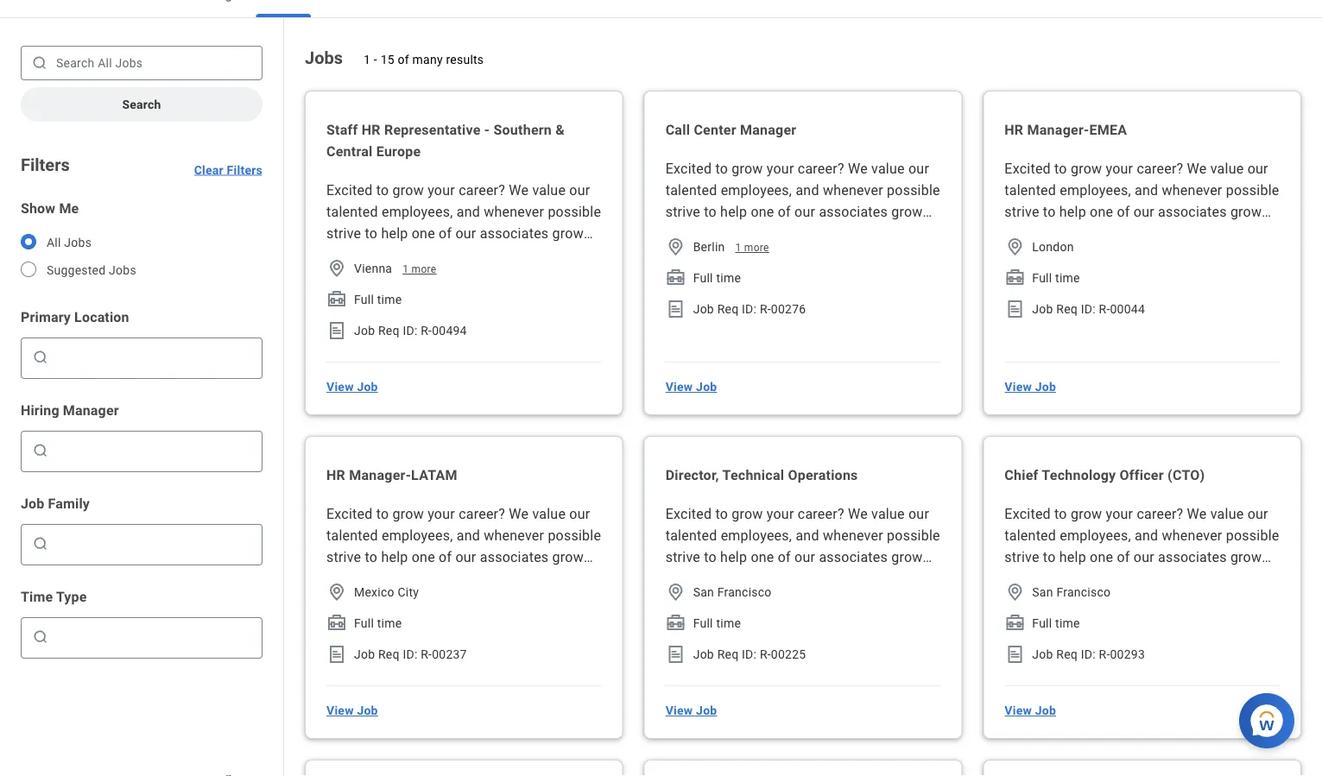 Task type: describe. For each thing, give the bounding box(es) containing it.
location image for staff hr representative - southern & central europe
[[326, 258, 347, 279]]

&
[[555, 122, 565, 138]]

id for latam
[[403, 647, 414, 661]]

time type image for director,
[[665, 613, 686, 634]]

req for officer
[[1056, 647, 1078, 661]]

view job for call center manager
[[665, 380, 717, 394]]

req for emea
[[1056, 302, 1078, 316]]

1 vertical spatial search image
[[32, 535, 49, 553]]

id for operations
[[742, 647, 753, 661]]

1 - 15 of many results
[[364, 52, 484, 66]]

more for representative
[[412, 263, 437, 275]]

00293
[[1110, 647, 1145, 661]]

location image for hr
[[326, 582, 347, 603]]

- inside staff hr representative - southern & central europe
[[484, 122, 490, 138]]

primary
[[21, 309, 71, 325]]

req for manager
[[717, 302, 739, 316]]

representative
[[384, 122, 481, 138]]

central
[[326, 143, 373, 160]]

san francisco for technical
[[693, 585, 772, 599]]

hr for hr manager-latam
[[326, 467, 345, 484]]

job req id : r-00494
[[354, 323, 467, 338]]

2 horizontal spatial jobs
[[305, 47, 343, 68]]

call
[[665, 122, 690, 138]]

00276
[[771, 302, 806, 316]]

job req id : r-00276
[[693, 302, 806, 316]]

hr manager-emea
[[1005, 122, 1127, 138]]

full for staff hr representative - southern & central europe
[[354, 292, 374, 307]]

call center manager
[[665, 122, 797, 138]]

time type element for chief technology officer (cto)
[[1005, 613, 1025, 634]]

view job button for staff hr representative - southern & central europe
[[320, 370, 385, 404]]

view job button for director, technical operations
[[659, 693, 724, 728]]

1 more for manager
[[735, 242, 769, 254]]

me
[[59, 200, 79, 216]]

job req id : r-00237
[[354, 647, 467, 661]]

15
[[381, 52, 395, 66]]

all jobs
[[47, 235, 92, 250]]

search image for primary
[[32, 349, 49, 366]]

hiring
[[21, 402, 59, 418]]

req for operations
[[717, 647, 739, 661]]

time type element for director, technical operations
[[665, 613, 686, 634]]

hr for hr manager-emea
[[1005, 122, 1024, 138]]

1 for staff hr representative - southern & central europe
[[403, 263, 409, 275]]

job req id : r-00225
[[693, 647, 806, 661]]

clear filters button
[[194, 142, 263, 177]]

director,
[[665, 467, 719, 484]]

london
[[1032, 240, 1074, 254]]

1 more for representative
[[403, 263, 437, 275]]

view job for hr manager-emea
[[1005, 380, 1056, 394]]

(cto)
[[1168, 467, 1205, 484]]

full time for director, technical operations
[[693, 616, 741, 630]]

: for representative
[[414, 323, 418, 338]]

r- for operations
[[760, 647, 771, 661]]

time for latam
[[377, 616, 402, 630]]

primary location
[[21, 309, 129, 325]]

chief
[[1005, 467, 1038, 484]]

europe
[[376, 143, 421, 160]]

staff
[[326, 122, 358, 138]]

hr manager-latam
[[326, 467, 457, 484]]

view for director, technical operations
[[665, 704, 693, 718]]

chief technology officer (cto)
[[1005, 467, 1205, 484]]

req for representative
[[378, 323, 400, 338]]

jobs for suggested jobs
[[109, 263, 136, 277]]

san francisco for technology
[[1032, 585, 1111, 599]]

view for hr manager-latam
[[326, 704, 354, 718]]

clear filters
[[194, 163, 263, 177]]

view for hr manager-emea
[[1005, 380, 1032, 394]]

1 for call center manager
[[735, 242, 741, 254]]

time type
[[21, 588, 87, 605]]

time for representative
[[377, 292, 402, 307]]

0 vertical spatial 1
[[364, 52, 371, 66]]

job req id : r-00293
[[1032, 647, 1145, 661]]

search image for hiring
[[32, 442, 49, 459]]

view for staff hr representative - southern & central europe
[[326, 380, 354, 394]]

jobrequisitionid element for hr manager-emea
[[1005, 299, 1025, 320]]

emea
[[1089, 122, 1127, 138]]

r- for emea
[[1099, 302, 1110, 316]]

full for hr manager-emea
[[1032, 271, 1052, 285]]

search button
[[21, 87, 263, 122]]

jobrequisitionid image for director,
[[665, 644, 686, 665]]

full time for hr manager-latam
[[354, 616, 402, 630]]

time type element for hr manager-latam
[[326, 613, 347, 634]]

view for call center manager
[[665, 380, 693, 394]]

type
[[56, 588, 87, 605]]

: for manager
[[753, 302, 757, 316]]

jobrequisitionid image for staff hr representative - southern & central europe
[[326, 320, 347, 341]]

location image for call
[[665, 237, 686, 257]]

id for representative
[[403, 323, 414, 338]]

location image for hr manager-emea
[[1005, 237, 1025, 257]]

time type image for call
[[665, 268, 686, 288]]

00237
[[432, 647, 467, 661]]

job req id : r-00044
[[1032, 302, 1145, 316]]



Task type: vqa. For each thing, say whether or not it's contained in the screenshot.


Task type: locate. For each thing, give the bounding box(es) containing it.
1 more button right vienna
[[403, 263, 437, 276]]

more for manager
[[744, 242, 769, 254]]

1 horizontal spatial location image
[[665, 582, 686, 603]]

1 vertical spatial manager-
[[349, 467, 411, 484]]

2 horizontal spatial location image
[[1005, 237, 1025, 257]]

show
[[21, 200, 55, 216]]

time up job req id : r-00225
[[716, 616, 741, 630]]

jobrequisitionid image for call center manager
[[665, 299, 686, 320]]

0 horizontal spatial filters
[[21, 155, 70, 175]]

r- for officer
[[1099, 647, 1110, 661]]

view job for staff hr representative - southern & central europe
[[326, 380, 378, 394]]

jobrequisitionid image left job req id : r-00237
[[326, 644, 347, 665]]

jobs for all jobs
[[64, 235, 92, 250]]

-
[[374, 52, 377, 66], [484, 122, 490, 138]]

: for officer
[[1093, 647, 1096, 661]]

jobs right 'all'
[[64, 235, 92, 250]]

location image for chief
[[1005, 582, 1025, 603]]

location element for hr manager-latam
[[326, 582, 347, 603]]

1 vertical spatial more
[[412, 263, 437, 275]]

: left "00494"
[[414, 323, 418, 338]]

jobrequisitionid element left job req id : r-00276
[[665, 299, 686, 320]]

1 more right vienna
[[403, 263, 437, 275]]

1 vertical spatial 1
[[735, 242, 741, 254]]

req left 00044
[[1056, 302, 1078, 316]]

jobrequisitionid image for hr manager-latam
[[326, 644, 347, 665]]

0 horizontal spatial jobs
[[64, 235, 92, 250]]

: left 00276
[[753, 302, 757, 316]]

jobrequisitionid image
[[665, 299, 686, 320], [326, 320, 347, 341], [326, 644, 347, 665]]

jobs left 15
[[305, 47, 343, 68]]

more right vienna
[[412, 263, 437, 275]]

jobrequisitionid image left job req id : r-00276
[[665, 299, 686, 320]]

1 vertical spatial time type image
[[326, 289, 347, 310]]

filters inside button
[[227, 163, 263, 177]]

time type element for call center manager
[[665, 268, 686, 288]]

1 vertical spatial -
[[484, 122, 490, 138]]

id left the 00237
[[403, 647, 414, 661]]

jobrequisitionid element for staff hr representative - southern & central europe
[[326, 320, 347, 341]]

- left 15
[[374, 52, 377, 66]]

time
[[21, 588, 53, 605]]

2 vertical spatial jobrequisitionid image
[[326, 644, 347, 665]]

mexico
[[354, 585, 394, 599]]

time type image for hr
[[326, 613, 347, 634]]

filters
[[21, 155, 70, 175], [227, 163, 263, 177]]

hiring manager
[[21, 402, 119, 418]]

full time for call center manager
[[693, 271, 741, 285]]

many
[[412, 52, 443, 66]]

full up job req id : r-00225
[[693, 616, 713, 630]]

2 search image from the top
[[32, 442, 49, 459]]

1 horizontal spatial manager
[[740, 122, 797, 138]]

0 vertical spatial time type image
[[1005, 268, 1025, 288]]

hr inside staff hr representative - southern & central europe
[[362, 122, 381, 138]]

1 san from the left
[[693, 585, 714, 599]]

1 horizontal spatial francisco
[[1056, 585, 1111, 599]]

time type element for hr manager-emea
[[1005, 268, 1025, 288]]

search image down hiring
[[32, 442, 49, 459]]

time down mexico city at bottom
[[377, 616, 402, 630]]

0 horizontal spatial time type image
[[326, 289, 347, 310]]

1 more button for representative
[[403, 263, 437, 276]]

1 more button right berlin
[[735, 241, 769, 255]]

0 vertical spatial search image
[[32, 349, 49, 366]]

0 horizontal spatial francisco
[[717, 585, 772, 599]]

1 san francisco from the left
[[693, 585, 772, 599]]

full for director, technical operations
[[693, 616, 713, 630]]

0 horizontal spatial hr
[[326, 467, 345, 484]]

job family
[[21, 495, 90, 512]]

0 vertical spatial search image
[[31, 54, 48, 72]]

full time for staff hr representative - southern & central europe
[[354, 292, 402, 307]]

operations
[[788, 467, 858, 484]]

manager-
[[1027, 122, 1089, 138], [349, 467, 411, 484]]

francisco up job req id : r-00225
[[717, 585, 772, 599]]

00225
[[771, 647, 806, 661]]

time down vienna
[[377, 292, 402, 307]]

0 vertical spatial -
[[374, 52, 377, 66]]

full time
[[693, 271, 741, 285], [1032, 271, 1080, 285], [354, 292, 402, 307], [354, 616, 402, 630], [693, 616, 741, 630], [1032, 616, 1080, 630]]

staff hr representative - southern & central europe
[[326, 122, 565, 160]]

0 horizontal spatial -
[[374, 52, 377, 66]]

1 search image from the top
[[32, 349, 49, 366]]

2 vertical spatial jobs
[[109, 263, 136, 277]]

view job button for hr manager-emea
[[998, 370, 1063, 404]]

0 vertical spatial jobrequisitionid image
[[665, 299, 686, 320]]

search image down time
[[32, 629, 49, 646]]

full time down vienna
[[354, 292, 402, 307]]

0 vertical spatial more
[[744, 242, 769, 254]]

0 vertical spatial manager-
[[1027, 122, 1089, 138]]

1 vertical spatial jobrequisitionid image
[[326, 320, 347, 341]]

r- for manager
[[760, 302, 771, 316]]

search
[[122, 97, 161, 112]]

3 search image from the top
[[32, 629, 49, 646]]

results
[[446, 52, 484, 66]]

manager- for emea
[[1027, 122, 1089, 138]]

1 horizontal spatial 1 more button
[[735, 241, 769, 255]]

manager- for latam
[[349, 467, 411, 484]]

id left 00225 on the bottom right of page
[[742, 647, 753, 661]]

jobrequisitionid image for hr
[[1005, 299, 1025, 320]]

1 horizontal spatial 1
[[403, 263, 409, 275]]

filters right clear
[[227, 163, 263, 177]]

time type image for staff hr representative - southern & central europe
[[326, 289, 347, 310]]

0 horizontal spatial location image
[[326, 258, 347, 279]]

jobrequisitionid image
[[1005, 299, 1025, 320], [665, 644, 686, 665], [1005, 644, 1025, 665]]

: left 00293
[[1093, 647, 1096, 661]]

1 horizontal spatial 1 more
[[735, 242, 769, 254]]

view job for hr manager-latam
[[326, 704, 378, 718]]

r- for latam
[[421, 647, 432, 661]]

0 horizontal spatial san
[[693, 585, 714, 599]]

technical
[[722, 467, 784, 484]]

time type element for staff hr representative - southern & central europe
[[326, 289, 347, 310]]

1 vertical spatial search image
[[32, 442, 49, 459]]

1 more button
[[735, 241, 769, 255], [403, 263, 437, 276]]

: left the 00237
[[414, 647, 418, 661]]

jobrequisitionid image left job req id : r-00225
[[665, 644, 686, 665]]

: for operations
[[753, 647, 757, 661]]

francisco
[[717, 585, 772, 599], [1056, 585, 1111, 599]]

mexico city
[[354, 585, 419, 599]]

jobrequisitionid element left job req id : r-00237
[[326, 644, 347, 665]]

2 san francisco from the left
[[1032, 585, 1111, 599]]

jobrequisitionid image left job req id : r-00494
[[326, 320, 347, 341]]

full down mexico
[[354, 616, 374, 630]]

req left 00276
[[717, 302, 739, 316]]

full time for hr manager-emea
[[1032, 271, 1080, 285]]

time up job req id : r-00293
[[1055, 616, 1080, 630]]

full down london
[[1032, 271, 1052, 285]]

city
[[398, 585, 419, 599]]

center
[[694, 122, 736, 138]]

:
[[753, 302, 757, 316], [1093, 302, 1096, 316], [414, 323, 418, 338], [414, 647, 418, 661], [753, 647, 757, 661], [1093, 647, 1096, 661]]

r- for representative
[[421, 323, 432, 338]]

location image
[[1005, 237, 1025, 257], [326, 258, 347, 279], [665, 582, 686, 603]]

clear
[[194, 163, 224, 177]]

1 vertical spatial 1 more button
[[403, 263, 437, 276]]

full down vienna
[[354, 292, 374, 307]]

1 right vienna
[[403, 263, 409, 275]]

Search All Jobs text field
[[21, 46, 263, 80]]

search image down primary
[[32, 349, 49, 366]]

location element for director, technical operations
[[665, 582, 686, 603]]

location element for staff hr representative - southern & central europe
[[326, 258, 347, 279]]

1
[[364, 52, 371, 66], [735, 242, 741, 254], [403, 263, 409, 275]]

id left 00293
[[1081, 647, 1093, 661]]

time type image
[[1005, 268, 1025, 288], [326, 289, 347, 310]]

1 horizontal spatial filters
[[227, 163, 263, 177]]

time
[[716, 271, 741, 285], [1055, 271, 1080, 285], [377, 292, 402, 307], [377, 616, 402, 630], [716, 616, 741, 630], [1055, 616, 1080, 630]]

0 horizontal spatial 1 more button
[[403, 263, 437, 276]]

req
[[717, 302, 739, 316], [1056, 302, 1078, 316], [378, 323, 400, 338], [378, 647, 400, 661], [717, 647, 739, 661], [1056, 647, 1078, 661]]

vienna
[[354, 261, 392, 275]]

search image for time
[[32, 629, 49, 646]]

full for chief technology officer (cto)
[[1032, 616, 1052, 630]]

time down london
[[1055, 271, 1080, 285]]

southern
[[493, 122, 552, 138]]

view job button for call center manager
[[659, 370, 724, 404]]

1 left 15
[[364, 52, 371, 66]]

: for emea
[[1093, 302, 1096, 316]]

0 horizontal spatial san francisco
[[693, 585, 772, 599]]

full time down london
[[1032, 271, 1080, 285]]

2 francisco from the left
[[1056, 585, 1111, 599]]

jobrequisitionid element left job req id : r-00494
[[326, 320, 347, 341]]

francisco up job req id : r-00293
[[1056, 585, 1111, 599]]

more right berlin
[[744, 242, 769, 254]]

san up job req id : r-00225
[[693, 585, 714, 599]]

2 vertical spatial location image
[[665, 582, 686, 603]]

id left 00276
[[742, 302, 753, 316]]

req for latam
[[378, 647, 400, 661]]

san francisco
[[693, 585, 772, 599], [1032, 585, 1111, 599]]

san for director,
[[693, 585, 714, 599]]

1 more
[[735, 242, 769, 254], [403, 263, 437, 275]]

full time down berlin
[[693, 271, 741, 285]]

officer
[[1120, 467, 1164, 484]]

jobrequisitionid element for chief technology officer (cto)
[[1005, 644, 1025, 665]]

san francisco up job req id : r-00293
[[1032, 585, 1111, 599]]

1 horizontal spatial location image
[[665, 237, 686, 257]]

location image for director, technical operations
[[665, 582, 686, 603]]

0 horizontal spatial 1
[[364, 52, 371, 66]]

: left 00044
[[1093, 302, 1096, 316]]

jobs right the suggested
[[109, 263, 136, 277]]

1 horizontal spatial time type image
[[1005, 268, 1025, 288]]

1 vertical spatial jobs
[[64, 235, 92, 250]]

full time for chief technology officer (cto)
[[1032, 616, 1080, 630]]

view job
[[326, 380, 378, 394], [665, 380, 717, 394], [1005, 380, 1056, 394], [326, 704, 378, 718], [665, 704, 717, 718], [1005, 704, 1056, 718]]

location
[[74, 309, 129, 325]]

jobrequisitionid image left the job req id : r-00044
[[1005, 299, 1025, 320]]

0 vertical spatial 1 more
[[735, 242, 769, 254]]

full
[[693, 271, 713, 285], [1032, 271, 1052, 285], [354, 292, 374, 307], [354, 616, 374, 630], [693, 616, 713, 630], [1032, 616, 1052, 630]]

1 more button for manager
[[735, 241, 769, 255]]

berlin
[[693, 240, 725, 254]]

time type element
[[665, 268, 686, 288], [1005, 268, 1025, 288], [326, 289, 347, 310], [326, 613, 347, 634], [665, 613, 686, 634], [1005, 613, 1025, 634]]

1 vertical spatial location image
[[326, 258, 347, 279]]

view
[[326, 380, 354, 394], [665, 380, 693, 394], [1005, 380, 1032, 394], [326, 704, 354, 718], [665, 704, 693, 718], [1005, 704, 1032, 718]]

0 vertical spatial manager
[[740, 122, 797, 138]]

technology
[[1042, 467, 1116, 484]]

full for call center manager
[[693, 271, 713, 285]]

0 horizontal spatial manager-
[[349, 467, 411, 484]]

director, technical operations
[[665, 467, 858, 484]]

jobrequisitionid element for hr manager-latam
[[326, 644, 347, 665]]

0 vertical spatial 1 more button
[[735, 241, 769, 255]]

id left "00494"
[[403, 323, 414, 338]]

jobrequisitionid image left job req id : r-00293
[[1005, 644, 1025, 665]]

0 horizontal spatial manager
[[63, 402, 119, 418]]

time for operations
[[716, 616, 741, 630]]

time type image for chief
[[1005, 613, 1025, 634]]

2 horizontal spatial hr
[[1005, 122, 1024, 138]]

2 horizontal spatial location image
[[1005, 582, 1025, 603]]

jobrequisitionid element
[[665, 299, 686, 320], [1005, 299, 1025, 320], [326, 320, 347, 341], [326, 644, 347, 665], [665, 644, 686, 665], [1005, 644, 1025, 665]]

full time up job req id : r-00293
[[1032, 616, 1080, 630]]

1 horizontal spatial jobs
[[109, 263, 136, 277]]

san
[[693, 585, 714, 599], [1032, 585, 1053, 599]]

jobrequisitionid element left job req id : r-00225
[[665, 644, 686, 665]]

hr
[[362, 122, 381, 138], [1005, 122, 1024, 138], [326, 467, 345, 484]]

suggested
[[47, 263, 106, 277]]

view job button for chief technology officer (cto)
[[998, 693, 1063, 728]]

view job button
[[320, 370, 385, 404], [659, 370, 724, 404], [998, 370, 1063, 404], [320, 693, 385, 728], [659, 693, 724, 728], [998, 693, 1063, 728]]

2 san from the left
[[1032, 585, 1053, 599]]

tab list
[[0, 0, 1322, 18]]

1 horizontal spatial manager-
[[1027, 122, 1089, 138]]

filters up show me
[[21, 155, 70, 175]]

0 vertical spatial location image
[[1005, 237, 1025, 257]]

manager right center
[[740, 122, 797, 138]]

show me
[[21, 200, 79, 216]]

view job for director, technical operations
[[665, 704, 717, 718]]

time type image for hr manager-emea
[[1005, 268, 1025, 288]]

id for officer
[[1081, 647, 1093, 661]]

all
[[47, 235, 61, 250]]

1 horizontal spatial san
[[1032, 585, 1053, 599]]

0 vertical spatial jobs
[[305, 47, 343, 68]]

view for chief technology officer (cto)
[[1005, 704, 1032, 718]]

manager right hiring
[[63, 402, 119, 418]]

location image
[[665, 237, 686, 257], [326, 582, 347, 603], [1005, 582, 1025, 603]]

2 vertical spatial search image
[[32, 629, 49, 646]]

r-
[[760, 302, 771, 316], [1099, 302, 1110, 316], [421, 323, 432, 338], [421, 647, 432, 661], [760, 647, 771, 661], [1099, 647, 1110, 661]]

view job for chief technology officer (cto)
[[1005, 704, 1056, 718]]

2 horizontal spatial 1
[[735, 242, 741, 254]]

time down berlin
[[716, 271, 741, 285]]

full for hr manager-latam
[[354, 616, 374, 630]]

0 horizontal spatial more
[[412, 263, 437, 275]]

san for chief
[[1032, 585, 1053, 599]]

jobrequisitionid element left job req id : r-00293
[[1005, 644, 1025, 665]]

jobs
[[305, 47, 343, 68], [64, 235, 92, 250], [109, 263, 136, 277]]

1 francisco from the left
[[717, 585, 772, 599]]

san francisco up job req id : r-00225
[[693, 585, 772, 599]]

00494
[[432, 323, 467, 338]]

None field
[[53, 344, 255, 371], [53, 349, 255, 366], [53, 437, 255, 465], [53, 442, 255, 459], [53, 530, 255, 558], [53, 535, 255, 553], [53, 623, 255, 651], [53, 629, 255, 646], [53, 344, 255, 371], [53, 349, 255, 366], [53, 437, 255, 465], [53, 442, 255, 459], [53, 530, 255, 558], [53, 535, 255, 553], [53, 623, 255, 651], [53, 629, 255, 646]]

francisco for technical
[[717, 585, 772, 599]]

latam
[[411, 467, 457, 484]]

francisco for technology
[[1056, 585, 1111, 599]]

id
[[742, 302, 753, 316], [1081, 302, 1093, 316], [403, 323, 414, 338], [403, 647, 414, 661], [742, 647, 753, 661], [1081, 647, 1093, 661]]

req left 00225 on the bottom right of page
[[717, 647, 739, 661]]

req left the 00237
[[378, 647, 400, 661]]

id for emea
[[1081, 302, 1093, 316]]

id left 00044
[[1081, 302, 1093, 316]]

full time up job req id : r-00225
[[693, 616, 741, 630]]

family
[[48, 495, 90, 512]]

jobrequisitionid element for director, technical operations
[[665, 644, 686, 665]]

1 horizontal spatial hr
[[362, 122, 381, 138]]

full time down mexico
[[354, 616, 402, 630]]

search image
[[31, 54, 48, 72], [32, 535, 49, 553]]

san up job req id : r-00293
[[1032, 585, 1053, 599]]

2 vertical spatial 1
[[403, 263, 409, 275]]

0 horizontal spatial location image
[[326, 582, 347, 603]]

job
[[693, 302, 714, 316], [1032, 302, 1053, 316], [354, 323, 375, 338], [357, 380, 378, 394], [696, 380, 717, 394], [1035, 380, 1056, 394], [21, 495, 44, 512], [354, 647, 375, 661], [693, 647, 714, 661], [1032, 647, 1053, 661], [357, 704, 378, 718], [696, 704, 717, 718], [1035, 704, 1056, 718]]

full down berlin
[[693, 271, 713, 285]]

0 horizontal spatial 1 more
[[403, 263, 437, 275]]

id for manager
[[742, 302, 753, 316]]

location element for chief technology officer (cto)
[[1005, 582, 1025, 603]]

1 horizontal spatial more
[[744, 242, 769, 254]]

- left southern
[[484, 122, 490, 138]]

req left 00293
[[1056, 647, 1078, 661]]

location element
[[665, 237, 686, 257], [1005, 237, 1025, 257], [326, 258, 347, 279], [326, 582, 347, 603], [665, 582, 686, 603], [1005, 582, 1025, 603]]

1 vertical spatial manager
[[63, 402, 119, 418]]

full up job req id : r-00293
[[1032, 616, 1052, 630]]

: for latam
[[414, 647, 418, 661]]

of
[[398, 52, 409, 66]]

req left "00494"
[[378, 323, 400, 338]]

suggested jobs
[[47, 263, 136, 277]]

jobrequisitionid element left the job req id : r-00044
[[1005, 299, 1025, 320]]

1 horizontal spatial -
[[484, 122, 490, 138]]

00044
[[1110, 302, 1145, 316]]

: left 00225 on the bottom right of page
[[753, 647, 757, 661]]

1 right berlin
[[735, 242, 741, 254]]

time for manager
[[716, 271, 741, 285]]

more
[[744, 242, 769, 254], [412, 263, 437, 275]]

search image
[[32, 349, 49, 366], [32, 442, 49, 459], [32, 629, 49, 646]]

view job button for hr manager-latam
[[320, 693, 385, 728]]

1 vertical spatial 1 more
[[403, 263, 437, 275]]

time type image
[[665, 268, 686, 288], [326, 613, 347, 634], [665, 613, 686, 634], [1005, 613, 1025, 634]]

1 more right berlin
[[735, 242, 769, 254]]

manager
[[740, 122, 797, 138], [63, 402, 119, 418]]

1 horizontal spatial san francisco
[[1032, 585, 1111, 599]]



